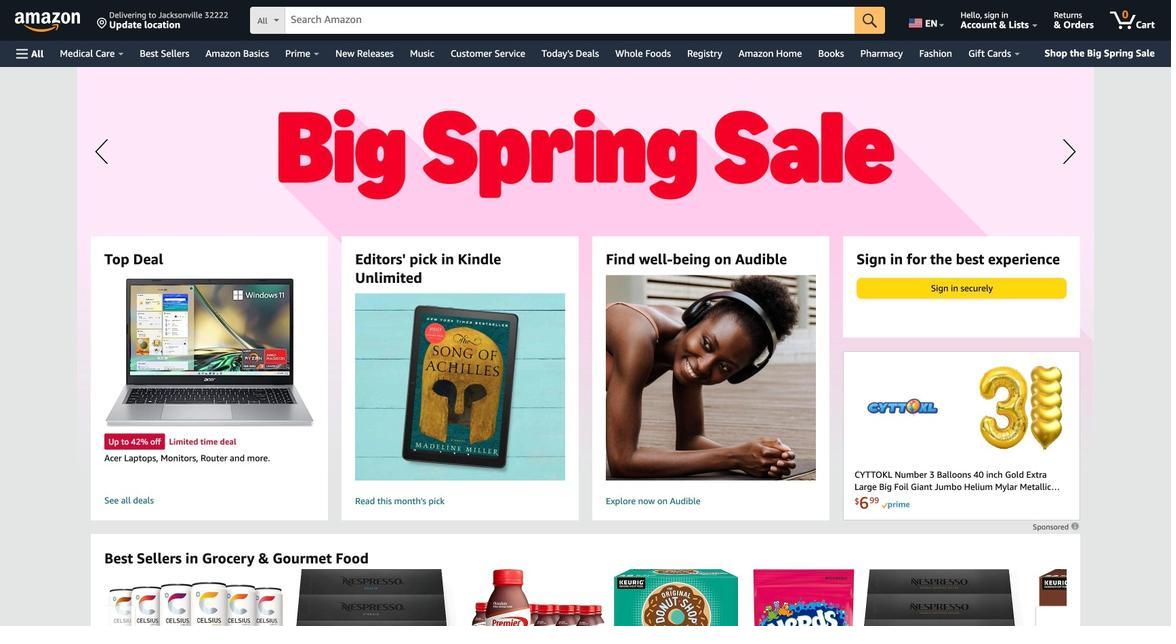 Task type: vqa. For each thing, say whether or not it's contained in the screenshot.
A woman with headphones listens to Audible. image
yes



Task type: describe. For each thing, give the bounding box(es) containing it.
none search field inside navigation navigation
[[250, 7, 885, 35]]

a woman with headphones listens to audible. image
[[583, 275, 839, 481]]

mccafe premium medium roast k-cup coffee pods (32 pods) image
[[1038, 570, 1171, 627]]

nespresso capsules vertuoline, medium and dark roast coffee, variety pack, stormio, odacio, melozio, 30 count, brews... image
[[294, 570, 464, 627]]

the original donut shop regular, single-serve keurig k-cup pods, medium roast coffee pods, 32 count image
[[613, 570, 746, 627]]

big spring sale image
[[77, 67, 1094, 474]]

amazon image
[[15, 12, 81, 33]]



Task type: locate. For each thing, give the bounding box(es) containing it.
none submit inside search field
[[855, 7, 885, 34]]

None search field
[[250, 7, 885, 35]]

nespresso capsules vertuoline, double espresso chiaro, medium roast coffee, 10 count (pack of 3) coffee pods, brews 2.7... image
[[861, 570, 1031, 627]]

premier protein shake, chocolate, 30g protein 1g sugar 24 vitamins minerals nutrients to support immune health, 11.50 fl... image
[[471, 570, 606, 627]]

list
[[104, 570, 1171, 627]]

editors' pick for march in kindle unlimited: the song of achilles by madeline miller image
[[343, 294, 577, 481]]

None submit
[[855, 7, 885, 34]]

nerds gummy clusters candy, rainbow, resealable 8 ounce bag image
[[753, 570, 855, 627]]

celsius assorted flavors official variety pack, functional essential energy drinks, 12 fl oz (pack of 12) image
[[104, 583, 287, 627]]

main content
[[0, 67, 1171, 627]]

Search Amazon text field
[[285, 7, 855, 33]]

navigation navigation
[[0, 0, 1171, 67]]

acer laptops, monitors, router and more. image
[[104, 278, 314, 429]]



